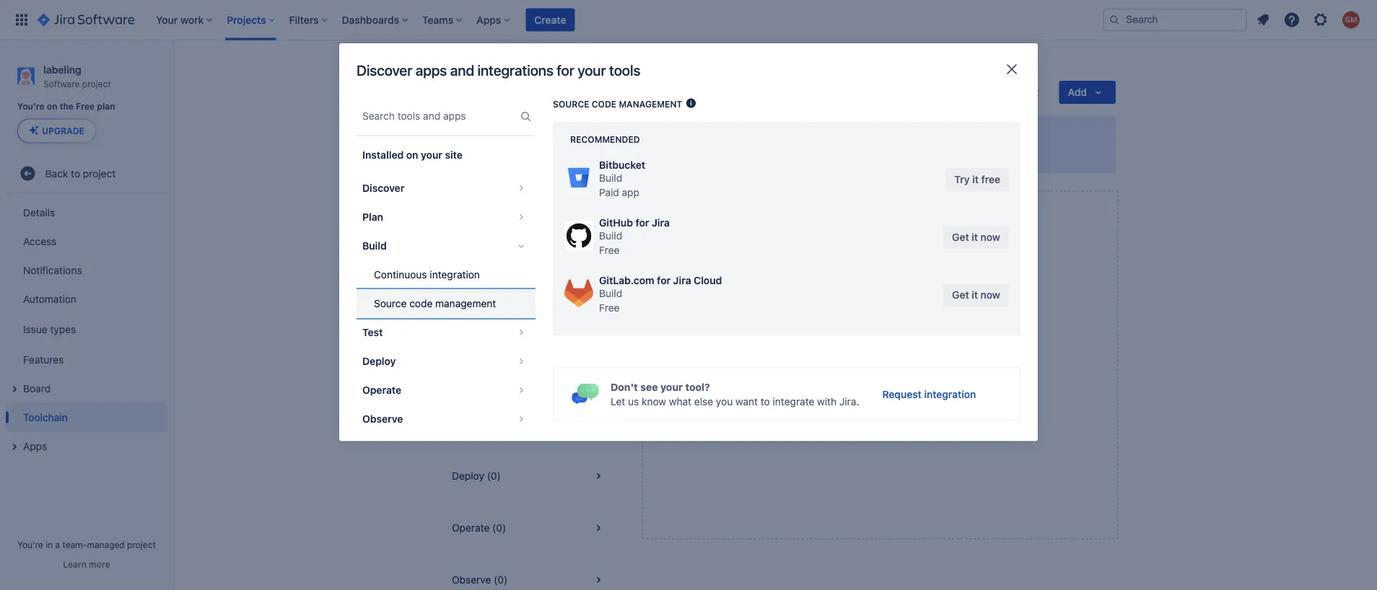 Task type: vqa. For each thing, say whether or not it's contained in the screenshot.
Plan's Chevron icon pointing right
yes



Task type: describe. For each thing, give the bounding box(es) containing it.
your up 'cross-'
[[834, 358, 858, 372]]

paid
[[599, 187, 619, 198]]

get it now button for gitlab.com for jira cloud
[[943, 284, 1009, 307]]

here.
[[889, 148, 913, 160]]

free inside gitlab.com for jira cloud build free
[[599, 302, 620, 314]]

add
[[959, 379, 977, 391]]

all inside welcome to your project toolchain discover integrations for your tools, connect work to your project, and manage it all right here.
[[852, 148, 862, 160]]

labeling for labeling
[[487, 60, 523, 72]]

your up bitbucket logo
[[541, 127, 565, 141]]

jira.
[[839, 395, 859, 407]]

build inside gitlab.com for jira cloud build free
[[599, 288, 622, 300]]

create banner
[[0, 0, 1377, 40]]

chevron icon pointing right image for deploy
[[512, 353, 530, 370]]

with
[[817, 395, 837, 407]]

your inside don't see your tool? let us know what else you want to integrate with jira.
[[660, 381, 683, 393]]

upgrade
[[42, 126, 84, 136]]

for inside gitlab.com for jira cloud build free
[[657, 275, 671, 287]]

operate for operate
[[362, 384, 401, 396]]

plan (1) button
[[434, 294, 624, 346]]

gitlab.com
[[599, 275, 654, 287]]

your right 'add'
[[979, 379, 1000, 391]]

team-
[[63, 540, 87, 550]]

labeling link
[[487, 58, 523, 75]]

more
[[89, 559, 110, 569]]

issue
[[23, 323, 47, 335]]

back
[[45, 167, 68, 179]]

source code management inside source code management button
[[374, 298, 496, 310]]

gitlab.com for jira cloud build free
[[599, 275, 722, 314]]

discover (0)
[[452, 262, 509, 274]]

observe for observe
[[362, 413, 403, 425]]

get it now for github for jira
[[952, 231, 1000, 243]]

close modal image
[[1003, 61, 1020, 78]]

request integration button
[[874, 383, 985, 406]]

access link
[[6, 227, 167, 256]]

toolchain
[[609, 127, 659, 141]]

installed
[[362, 149, 404, 161]]

notifications
[[23, 264, 82, 276]]

project,
[[745, 148, 781, 160]]

apps
[[415, 62, 447, 79]]

bitbucket logo image
[[564, 163, 593, 192]]

apps image image
[[572, 384, 599, 405]]

functional
[[844, 379, 890, 391]]

discover button
[[357, 174, 536, 203]]

it inside welcome to your project toolchain discover integrations for your tools, connect work to your project, and manage it all right here.
[[843, 148, 849, 160]]

build inside 'button'
[[362, 240, 387, 252]]

it for bitbucket
[[972, 174, 979, 185]]

source code management button
[[357, 289, 536, 318]]

and inside add your tools to discover to improve cross-functional collaboration, add your team's whiteboarding and research tools.
[[887, 394, 905, 406]]

collaboration,
[[893, 379, 956, 391]]

projects
[[432, 60, 470, 72]]

improve
[[774, 379, 811, 391]]

a
[[55, 540, 60, 550]]

chevron icon pointing right image for discover
[[512, 180, 530, 197]]

primary element
[[9, 0, 1103, 40]]

upgrade button
[[18, 119, 95, 142]]

apps button
[[6, 432, 167, 461]]

operate for operate (0)
[[452, 522, 490, 534]]

free inside github for jira build free
[[599, 244, 620, 256]]

Search tools and apps field
[[358, 103, 517, 129]]

plan button
[[357, 203, 536, 232]]

management inside button
[[435, 298, 496, 310]]

plan (1)
[[452, 314, 487, 326]]

now for github for jira
[[981, 231, 1000, 243]]

jira for github
[[652, 217, 670, 229]]

give feedback button
[[942, 81, 1048, 104]]

get it now button for github for jira
[[943, 226, 1009, 249]]

discover for discover apps and integrations for your tools
[[357, 62, 412, 79]]

discover apps and integrations for your tools
[[357, 62, 640, 79]]

observe (0)
[[452, 574, 508, 586]]

back to project link
[[6, 159, 167, 188]]

labeling software project
[[43, 64, 111, 89]]

software
[[43, 79, 80, 89]]

deploy for deploy (0)
[[452, 470, 484, 482]]

for left settings
[[557, 62, 574, 79]]

continuous integration button
[[357, 261, 536, 289]]

it for gitlab.com for jira cloud
[[972, 289, 978, 301]]

project inside "labeling software project"
[[82, 79, 111, 89]]

whiteboarding
[[818, 394, 884, 406]]

project inside welcome to your project toolchain discover integrations for your tools, connect work to your project, and manage it all right here.
[[568, 127, 606, 141]]

project right managed
[[127, 540, 156, 550]]

managed
[[87, 540, 125, 550]]

know
[[642, 395, 666, 407]]

view
[[452, 210, 474, 222]]

learn more button
[[63, 559, 110, 570]]

toolchain link
[[6, 403, 167, 432]]

add for your
[[809, 358, 831, 372]]

welcome
[[475, 127, 525, 141]]

labeling for labeling software project
[[43, 64, 81, 75]]

plan
[[97, 102, 115, 112]]

view all tools (1) button
[[434, 191, 624, 242]]

discover apps and integrations for your tools dialog
[[339, 43, 1038, 500]]

discover for discover (0)
[[452, 262, 492, 274]]

1 horizontal spatial source
[[553, 99, 589, 109]]

right
[[865, 148, 887, 160]]

bitbucket
[[599, 159, 645, 171]]

settings
[[576, 60, 614, 72]]

to
[[760, 379, 771, 391]]

add tool
[[860, 418, 900, 430]]

give feedback
[[971, 86, 1039, 98]]

operate (0) button
[[434, 502, 624, 554]]

issue types
[[23, 323, 76, 335]]

don't see your tool? let us know what else you want to integrate with jira.
[[611, 381, 859, 407]]

add your tools to discover to improve cross-functional collaboration, add your team's whiteboarding and research tools.
[[760, 358, 1000, 406]]

observe for observe (0)
[[452, 574, 491, 586]]

cross-
[[814, 379, 844, 391]]

build button
[[357, 232, 536, 261]]

board button
[[6, 374, 167, 403]]

tools.
[[951, 394, 976, 406]]

to inside don't see your tool? let us know what else you want to integrate with jira.
[[761, 395, 770, 407]]

operate button
[[357, 376, 536, 405]]

you
[[716, 395, 733, 407]]

work
[[684, 148, 707, 160]]

chevron icon pointing right image for operate
[[512, 382, 530, 399]]

don't
[[611, 381, 638, 393]]

github
[[599, 217, 633, 229]]

discover (0) button
[[434, 242, 624, 294]]

integration for request integration
[[924, 388, 976, 400]]

and inside welcome to your project toolchain discover integrations for your tools, connect work to your project, and manage it all right here.
[[783, 148, 801, 160]]

add for tool
[[860, 418, 879, 430]]

details link
[[6, 198, 167, 227]]

0 vertical spatial free
[[76, 102, 95, 112]]

all inside button
[[477, 210, 487, 222]]

deploy for deploy
[[362, 355, 396, 367]]

let
[[611, 395, 625, 407]]

tool?
[[685, 381, 710, 393]]

on for installed
[[406, 149, 418, 161]]

and inside dialog
[[450, 62, 474, 79]]

view all tools (1)
[[452, 210, 528, 222]]

app
[[622, 187, 639, 198]]



Task type: locate. For each thing, give the bounding box(es) containing it.
build inside github for jira build free
[[599, 230, 622, 242]]

see
[[640, 381, 658, 393]]

tools inside add your tools to discover to improve cross-functional collaboration, add your team's whiteboarding and research tools.
[[861, 358, 887, 372]]

0 horizontal spatial toolchain
[[23, 411, 68, 423]]

on inside button
[[406, 149, 418, 161]]

jira left "cloud"
[[673, 275, 691, 287]]

get it now for gitlab.com for jira cloud
[[952, 289, 1000, 301]]

source down project settings link
[[553, 99, 589, 109]]

to inside add your tools to discover to improve cross-functional collaboration, add your team's whiteboarding and research tools.
[[890, 358, 901, 372]]

integrations inside welcome to your project toolchain discover integrations for your tools, connect work to your project, and manage it all right here.
[[518, 148, 574, 160]]

0 horizontal spatial source
[[374, 298, 407, 310]]

your inside installed on your site button
[[421, 149, 442, 161]]

tools up chevron icon pointing down at the left of page
[[490, 210, 513, 222]]

3 chevron icon pointing right image from the top
[[512, 324, 530, 341]]

you're left in
[[17, 540, 43, 550]]

code
[[592, 99, 616, 109], [409, 298, 433, 310]]

tools
[[609, 62, 640, 79], [490, 210, 513, 222], [861, 358, 887, 372]]

tools,
[[615, 148, 641, 160]]

get it now
[[952, 231, 1000, 243], [952, 289, 1000, 301]]

1 horizontal spatial source code management
[[553, 99, 682, 109]]

code up the recommended
[[592, 99, 616, 109]]

chevron icon pointing right image inside plan button
[[512, 209, 530, 226]]

1 horizontal spatial labeling
[[487, 60, 523, 72]]

1 horizontal spatial plan
[[452, 314, 472, 326]]

1 horizontal spatial add
[[860, 418, 879, 430]]

0 horizontal spatial group
[[6, 194, 167, 465]]

to up the request
[[890, 358, 901, 372]]

us
[[628, 395, 639, 407]]

project up details link
[[83, 167, 116, 179]]

to right work
[[710, 148, 719, 160]]

1 vertical spatial get it now
[[952, 289, 1000, 301]]

0 vertical spatial integrations
[[477, 62, 553, 79]]

integrations inside dialog
[[477, 62, 553, 79]]

0 vertical spatial (1)
[[516, 210, 528, 222]]

projects link
[[432, 58, 470, 75]]

to
[[527, 127, 538, 141], [710, 148, 719, 160], [71, 167, 80, 179], [890, 358, 901, 372], [761, 395, 770, 407]]

1 horizontal spatial (1)
[[516, 210, 528, 222]]

for
[[557, 62, 574, 79], [576, 148, 589, 160], [635, 217, 649, 229], [657, 275, 671, 287]]

automation
[[23, 293, 76, 305]]

code down continuous integration on the left top
[[409, 298, 433, 310]]

1 horizontal spatial deploy
[[452, 470, 484, 482]]

discover inside 'button'
[[362, 182, 404, 194]]

jira for gitlab.com
[[673, 275, 691, 287]]

2 you're from the top
[[17, 540, 43, 550]]

in
[[46, 540, 53, 550]]

discover inside button
[[452, 262, 492, 274]]

observe down 'operate (0)'
[[452, 574, 491, 586]]

manage
[[803, 148, 840, 160]]

0 vertical spatial integration
[[430, 269, 480, 281]]

jira software image
[[38, 11, 134, 29], [38, 11, 134, 29]]

plan for plan
[[362, 211, 383, 223]]

1 horizontal spatial on
[[406, 149, 418, 161]]

tools for view
[[490, 210, 513, 222]]

1 vertical spatial you're
[[17, 540, 43, 550]]

observe down operate button
[[362, 413, 403, 425]]

gitlab.com for jira cloud logo image
[[564, 279, 593, 308]]

plan up deploy button
[[452, 314, 472, 326]]

1 horizontal spatial toolchain
[[434, 82, 506, 102]]

(1)
[[516, 210, 528, 222], [475, 314, 487, 326]]

1 vertical spatial observe
[[452, 574, 491, 586]]

0 horizontal spatial tools
[[490, 210, 513, 222]]

source down 'continuous'
[[374, 298, 407, 310]]

0 horizontal spatial and
[[450, 62, 474, 79]]

chevron icon pointing right image inside 'observe' button
[[512, 411, 530, 428]]

1 vertical spatial toolchain
[[23, 411, 68, 423]]

discover left apps
[[357, 62, 412, 79]]

(0) for discover (0)
[[495, 262, 509, 274]]

group containing details
[[6, 194, 167, 465]]

source inside button
[[374, 298, 407, 310]]

1 chevron icon pointing right image from the top
[[512, 180, 530, 197]]

0 vertical spatial plan
[[362, 211, 383, 223]]

your left site
[[421, 149, 442, 161]]

0 vertical spatial deploy
[[362, 355, 396, 367]]

7 chevron icon pointing right image from the top
[[512, 440, 530, 457]]

details
[[23, 206, 55, 218]]

operate inside button
[[452, 522, 490, 534]]

on right installed
[[406, 149, 418, 161]]

deploy up 'operate (0)'
[[452, 470, 484, 482]]

free down gitlab.com
[[599, 302, 620, 314]]

1 vertical spatial tools
[[490, 210, 513, 222]]

build up 'continuous'
[[362, 240, 387, 252]]

plan for plan (1)
[[452, 314, 472, 326]]

0 vertical spatial you're
[[17, 102, 45, 112]]

your left project,
[[722, 148, 742, 160]]

2 chevron icon pointing right image from the top
[[512, 209, 530, 226]]

(0) for observe (0)
[[494, 574, 508, 586]]

0 vertical spatial code
[[592, 99, 616, 109]]

integrations up bitbucket logo
[[518, 148, 574, 160]]

2 get it now from the top
[[952, 289, 1000, 301]]

0 horizontal spatial operate
[[362, 384, 401, 396]]

1 vertical spatial now
[[981, 289, 1000, 301]]

1 vertical spatial integrations
[[518, 148, 574, 160]]

integrations down create button
[[477, 62, 553, 79]]

try it free button
[[946, 168, 1009, 191]]

observe (0) button
[[434, 554, 624, 590]]

add tool button
[[851, 413, 909, 436]]

1 vertical spatial operate
[[452, 522, 490, 534]]

2 get it now button from the top
[[943, 284, 1009, 307]]

labeling inside "labeling software project"
[[43, 64, 81, 75]]

(0) for operate (0)
[[492, 522, 506, 534]]

operate (0)
[[452, 522, 506, 534]]

discover for discover
[[362, 182, 404, 194]]

what
[[669, 395, 691, 407]]

(0) down view all tools (1)
[[495, 262, 509, 274]]

(1) up chevron icon pointing down at the left of page
[[516, 210, 528, 222]]

1 horizontal spatial code
[[592, 99, 616, 109]]

0 horizontal spatial code
[[409, 298, 433, 310]]

all
[[852, 148, 862, 160], [477, 210, 487, 222]]

1 vertical spatial get it now button
[[943, 284, 1009, 307]]

0 horizontal spatial source code management
[[374, 298, 496, 310]]

group inside discover apps and integrations for your tools dialog
[[357, 170, 536, 467]]

2 now from the top
[[981, 289, 1000, 301]]

0 vertical spatial observe
[[362, 413, 403, 425]]

discover down installed
[[362, 182, 404, 194]]

your down the recommended
[[592, 148, 613, 160]]

welcome to your project toolchain discover integrations for your tools, connect work to your project, and manage it all right here.
[[475, 127, 913, 160]]

1 vertical spatial and
[[783, 148, 801, 160]]

integrations
[[477, 62, 553, 79], [518, 148, 574, 160]]

source code management
[[553, 99, 682, 109], [374, 298, 496, 310]]

create button
[[526, 8, 575, 31]]

1 vertical spatial jira
[[673, 275, 691, 287]]

you're in a team-managed project
[[17, 540, 156, 550]]

1 get it now button from the top
[[943, 226, 1009, 249]]

1 horizontal spatial observe
[[452, 574, 491, 586]]

features
[[23, 354, 64, 365]]

0 horizontal spatial deploy
[[362, 355, 396, 367]]

tools for add
[[861, 358, 887, 372]]

1 vertical spatial code
[[409, 298, 433, 310]]

5 chevron icon pointing right image from the top
[[512, 382, 530, 399]]

0 horizontal spatial plan
[[362, 211, 383, 223]]

operate down test
[[362, 384, 401, 396]]

0 vertical spatial and
[[450, 62, 474, 79]]

get for github for jira
[[952, 231, 969, 243]]

give
[[971, 86, 992, 98]]

integration inside group
[[430, 269, 480, 281]]

try
[[954, 174, 970, 185]]

2 vertical spatial and
[[887, 394, 905, 406]]

chevron icon pointing right image inside deploy button
[[512, 353, 530, 370]]

tools up toolchain
[[609, 62, 640, 79]]

management up toolchain
[[619, 99, 682, 109]]

6 chevron icon pointing right image from the top
[[512, 411, 530, 428]]

project
[[541, 60, 574, 72]]

chevron icon pointing right image
[[512, 180, 530, 197], [512, 209, 530, 226], [512, 324, 530, 341], [512, 353, 530, 370], [512, 382, 530, 399], [512, 411, 530, 428], [512, 440, 530, 457]]

1 horizontal spatial all
[[852, 148, 862, 160]]

0 vertical spatial add
[[809, 358, 831, 372]]

1 vertical spatial source code management
[[374, 298, 496, 310]]

1 vertical spatial plan
[[452, 314, 472, 326]]

deploy inside deploy (0) button
[[452, 470, 484, 482]]

toolchain down board
[[23, 411, 68, 423]]

get for gitlab.com for jira cloud
[[952, 289, 969, 301]]

try it free
[[954, 174, 1000, 185]]

build inside bitbucket build paid app
[[599, 172, 622, 184]]

plan down installed
[[362, 211, 383, 223]]

track modifications to your code image
[[685, 97, 697, 109]]

free right the
[[76, 102, 95, 112]]

to right welcome on the left top
[[527, 127, 538, 141]]

group
[[357, 170, 536, 467], [6, 194, 167, 465]]

0 horizontal spatial integration
[[430, 269, 480, 281]]

0 horizontal spatial all
[[477, 210, 487, 222]]

github for jira logo image
[[564, 221, 593, 250]]

on left the
[[47, 102, 57, 112]]

integration
[[430, 269, 480, 281], [924, 388, 976, 400]]

your right the project
[[578, 62, 606, 79]]

0 vertical spatial now
[[981, 231, 1000, 243]]

notifications link
[[6, 256, 167, 285]]

deploy down test
[[362, 355, 396, 367]]

4 chevron icon pointing right image from the top
[[512, 353, 530, 370]]

project up bitbucket logo
[[568, 127, 606, 141]]

0 horizontal spatial on
[[47, 102, 57, 112]]

to down to
[[761, 395, 770, 407]]

build down the github
[[599, 230, 622, 242]]

discover down build 'button'
[[452, 262, 492, 274]]

0 vertical spatial get it now
[[952, 231, 1000, 243]]

1 vertical spatial on
[[406, 149, 418, 161]]

1 vertical spatial management
[[435, 298, 496, 310]]

learn
[[63, 559, 86, 569]]

project inside back to project link
[[83, 167, 116, 179]]

1 you're from the top
[[17, 102, 45, 112]]

deploy inside deploy button
[[362, 355, 396, 367]]

now for gitlab.com for jira cloud
[[981, 289, 1000, 301]]

request integration
[[882, 388, 976, 400]]

search image
[[1109, 14, 1120, 26]]

board
[[23, 382, 51, 394]]

0 vertical spatial get it now button
[[943, 226, 1009, 249]]

for inside welcome to your project toolchain discover integrations for your tools, connect work to your project, and manage it all right here.
[[576, 148, 589, 160]]

and
[[450, 62, 474, 79], [783, 148, 801, 160], [887, 394, 905, 406]]

0 vertical spatial toolchain
[[434, 82, 506, 102]]

1 horizontal spatial integration
[[924, 388, 976, 400]]

chevron icon pointing right image for plan
[[512, 209, 530, 226]]

(0) down 'operate (0)'
[[494, 574, 508, 586]]

observe button
[[357, 405, 536, 434]]

1 horizontal spatial and
[[783, 148, 801, 160]]

toolchain inside group
[[23, 411, 68, 423]]

(0) up observe (0) button
[[492, 522, 506, 534]]

0 horizontal spatial add
[[809, 358, 831, 372]]

(0) up 'operate (0)'
[[487, 470, 501, 482]]

deploy (0) button
[[434, 450, 624, 502]]

you're up upgrade button
[[17, 102, 45, 112]]

discover down welcome on the left top
[[475, 148, 515, 160]]

chevron icon pointing down image
[[512, 237, 530, 255]]

1 horizontal spatial tools
[[609, 62, 640, 79]]

operate inside button
[[362, 384, 401, 396]]

jira inside github for jira build free
[[652, 217, 670, 229]]

add up 'cross-'
[[809, 358, 831, 372]]

(0) for deploy (0)
[[487, 470, 501, 482]]

create
[[534, 14, 566, 26]]

github for jira build free
[[599, 217, 670, 256]]

to right back
[[71, 167, 80, 179]]

it for github for jira
[[972, 231, 978, 243]]

get it now button
[[943, 226, 1009, 249], [943, 284, 1009, 307]]

learn more
[[63, 559, 110, 569]]

2 get from the top
[[952, 289, 969, 301]]

1 get it now from the top
[[952, 231, 1000, 243]]

all left right
[[852, 148, 862, 160]]

1 now from the top
[[981, 231, 1000, 243]]

1 horizontal spatial management
[[619, 99, 682, 109]]

labeling up 'software'
[[43, 64, 81, 75]]

1 horizontal spatial group
[[357, 170, 536, 467]]

add left tool
[[860, 418, 879, 430]]

you're
[[17, 102, 45, 112], [17, 540, 43, 550]]

(1) down discover (0)
[[475, 314, 487, 326]]

observe inside observe (0) button
[[452, 574, 491, 586]]

1 vertical spatial get
[[952, 289, 969, 301]]

continuous integration
[[374, 269, 480, 281]]

plan inside button
[[452, 314, 472, 326]]

project settings link
[[541, 58, 614, 75]]

1 vertical spatial add
[[860, 418, 879, 430]]

types
[[50, 323, 76, 335]]

jira right the github
[[652, 217, 670, 229]]

1 get from the top
[[952, 231, 969, 243]]

connect
[[644, 148, 682, 160]]

continuous
[[374, 269, 427, 281]]

1 vertical spatial integration
[[924, 388, 976, 400]]

code inside button
[[409, 298, 433, 310]]

jira inside gitlab.com for jira cloud build free
[[673, 275, 691, 287]]

2 vertical spatial free
[[599, 302, 620, 314]]

0 vertical spatial management
[[619, 99, 682, 109]]

0 vertical spatial source code management
[[553, 99, 682, 109]]

for inside github for jira build free
[[635, 217, 649, 229]]

source code management up toolchain
[[553, 99, 682, 109]]

and up tool
[[887, 394, 905, 406]]

1 horizontal spatial jira
[[673, 275, 691, 287]]

2 vertical spatial tools
[[861, 358, 887, 372]]

discover inside welcome to your project toolchain discover integrations for your tools, connect work to your project, and manage it all right here.
[[475, 148, 515, 160]]

add inside add your tools to discover to improve cross-functional collaboration, add your team's whiteboarding and research tools.
[[809, 358, 831, 372]]

labeling left the project
[[487, 60, 523, 72]]

0 horizontal spatial observe
[[362, 413, 403, 425]]

chevron icon pointing right image inside test 'button'
[[512, 324, 530, 341]]

jira
[[652, 217, 670, 229], [673, 275, 691, 287]]

for right the github
[[635, 217, 649, 229]]

discover
[[357, 62, 412, 79], [475, 148, 515, 160], [362, 182, 404, 194], [452, 262, 492, 274], [904, 358, 951, 372]]

0 vertical spatial source
[[553, 99, 589, 109]]

deploy (0)
[[452, 470, 501, 482]]

discover up collaboration,
[[904, 358, 951, 372]]

else
[[694, 395, 713, 407]]

tools inside dialog
[[609, 62, 640, 79]]

for up bitbucket logo
[[576, 148, 589, 160]]

request
[[882, 388, 921, 400]]

free down the github
[[599, 244, 620, 256]]

recommended
[[570, 134, 640, 144]]

0 horizontal spatial management
[[435, 298, 496, 310]]

research
[[907, 394, 948, 406]]

1 vertical spatial source
[[374, 298, 407, 310]]

installed on your site
[[362, 149, 463, 161]]

on
[[47, 102, 57, 112], [406, 149, 418, 161]]

the
[[60, 102, 74, 112]]

chevron icon pointing right image inside operate button
[[512, 382, 530, 399]]

0 vertical spatial operate
[[362, 384, 401, 396]]

group containing discover
[[357, 170, 536, 467]]

0 horizontal spatial jira
[[652, 217, 670, 229]]

deploy
[[362, 355, 396, 367], [452, 470, 484, 482]]

test
[[362, 327, 383, 338]]

observe inside 'observe' button
[[362, 413, 403, 425]]

you're for you're on the free plan
[[17, 102, 45, 112]]

operate down deploy (0)
[[452, 522, 490, 534]]

project settings
[[541, 60, 614, 72]]

your up what
[[660, 381, 683, 393]]

cloud
[[694, 275, 722, 287]]

2 horizontal spatial tools
[[861, 358, 887, 372]]

features link
[[6, 345, 167, 374]]

tools inside button
[[490, 210, 513, 222]]

tools up functional
[[861, 358, 887, 372]]

get
[[952, 231, 969, 243], [952, 289, 969, 301]]

0 vertical spatial get
[[952, 231, 969, 243]]

team's
[[784, 394, 815, 406]]

tool
[[882, 418, 900, 430]]

0 vertical spatial tools
[[609, 62, 640, 79]]

toolchain down projects link
[[434, 82, 506, 102]]

management up 'plan (1)'
[[435, 298, 496, 310]]

1 vertical spatial (1)
[[475, 314, 487, 326]]

0 vertical spatial jira
[[652, 217, 670, 229]]

back to project
[[45, 167, 116, 179]]

you're for you're in a team-managed project
[[17, 540, 43, 550]]

1 horizontal spatial operate
[[452, 522, 490, 534]]

build down gitlab.com
[[599, 288, 622, 300]]

1 vertical spatial all
[[477, 210, 487, 222]]

0 vertical spatial on
[[47, 102, 57, 112]]

for right gitlab.com
[[657, 275, 671, 287]]

source code management down continuous integration on the left top
[[374, 298, 496, 310]]

chevron icon pointing right image for test
[[512, 324, 530, 341]]

1 vertical spatial free
[[599, 244, 620, 256]]

0 horizontal spatial labeling
[[43, 64, 81, 75]]

test button
[[357, 318, 536, 347]]

build up paid
[[599, 172, 622, 184]]

integrate
[[773, 395, 814, 407]]

1 vertical spatial deploy
[[452, 470, 484, 482]]

and right project,
[[783, 148, 801, 160]]

chevron icon pointing right image for observe
[[512, 411, 530, 428]]

on for you're
[[47, 102, 57, 112]]

free
[[981, 174, 1000, 185]]

discover inside add your tools to discover to improve cross-functional collaboration, add your team's whiteboarding and research tools.
[[904, 358, 951, 372]]

project up plan
[[82, 79, 111, 89]]

0 vertical spatial all
[[852, 148, 862, 160]]

project
[[82, 79, 111, 89], [568, 127, 606, 141], [83, 167, 116, 179], [127, 540, 156, 550]]

deploy button
[[357, 347, 536, 376]]

add inside button
[[860, 418, 879, 430]]

Search field
[[1103, 8, 1247, 31]]

integration for continuous integration
[[430, 269, 480, 281]]

all right view
[[477, 210, 487, 222]]

2 horizontal spatial and
[[887, 394, 905, 406]]

0 horizontal spatial (1)
[[475, 314, 487, 326]]

access
[[23, 235, 57, 247]]

add
[[809, 358, 831, 372], [860, 418, 879, 430]]

source
[[553, 99, 589, 109], [374, 298, 407, 310]]

plan inside button
[[362, 211, 383, 223]]

chevron icon pointing right image inside discover 'button'
[[512, 180, 530, 197]]

(0)
[[495, 262, 509, 274], [487, 470, 501, 482], [492, 522, 506, 534], [494, 574, 508, 586]]

and right apps
[[450, 62, 474, 79]]



